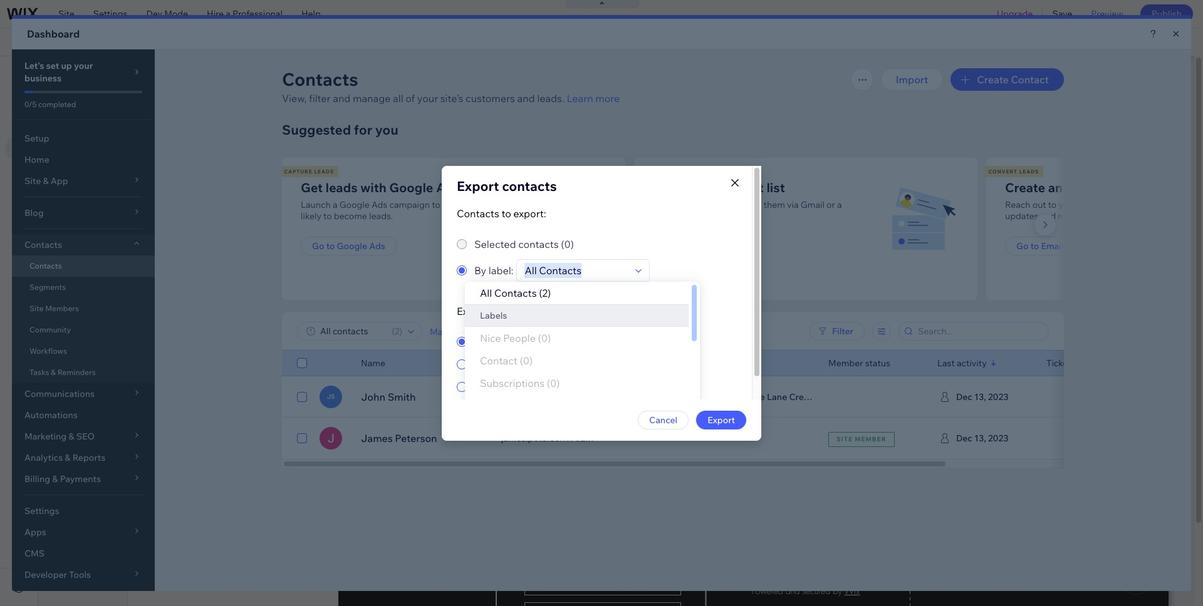 Task type: locate. For each thing, give the bounding box(es) containing it.
1 vertical spatial pages
[[164, 101, 189, 112]]

site down site pages and menu
[[53, 102, 69, 113]]

pages right blog
[[164, 101, 189, 112]]

site for site pages and menu
[[53, 68, 73, 81]]

blog
[[143, 101, 162, 112]]

0 vertical spatial pages
[[75, 68, 104, 81]]

1 horizontal spatial menu
[[126, 68, 153, 81]]

hire a professional
[[207, 8, 283, 19]]

save
[[1052, 8, 1072, 19]]

1 vertical spatial menu
[[71, 102, 95, 113]]

1 horizontal spatial pages
[[164, 101, 189, 112]]

0 horizontal spatial pages
[[75, 68, 104, 81]]

preview
[[1091, 8, 1124, 19]]

site up blog
[[58, 8, 74, 19]]

a
[[226, 8, 231, 19]]

2 vertical spatial site
[[53, 102, 69, 113]]

mode
[[164, 8, 188, 19]]

site down blog
[[53, 68, 73, 81]]

pages left and
[[75, 68, 104, 81]]

pages for blog
[[164, 101, 189, 112]]

0 vertical spatial menu
[[126, 68, 153, 81]]

tools button
[[1077, 28, 1136, 56]]

your
[[373, 36, 391, 48]]

pages
[[75, 68, 104, 81], [164, 101, 189, 112]]

tools
[[1103, 36, 1125, 48]]

site
[[58, 8, 74, 19], [53, 68, 73, 81], [53, 102, 69, 113]]

professional
[[233, 8, 283, 19]]

site for site menu
[[53, 102, 69, 113]]

menu right and
[[126, 68, 153, 81]]

menu
[[126, 68, 153, 81], [71, 102, 95, 113]]

0 vertical spatial site
[[58, 8, 74, 19]]

save button
[[1043, 0, 1082, 28]]

menu down site pages and menu
[[71, 102, 95, 113]]

0 horizontal spatial menu
[[71, 102, 95, 113]]

search
[[1163, 36, 1192, 48]]

and
[[106, 68, 124, 81]]

1 vertical spatial site
[[53, 68, 73, 81]]



Task type: describe. For each thing, give the bounding box(es) containing it.
settings
[[93, 8, 127, 19]]

https://www.wix.com/mysite
[[216, 36, 330, 48]]

publish
[[1152, 8, 1182, 19]]

100%
[[1045, 36, 1068, 48]]

help
[[301, 8, 321, 19]]

connect
[[336, 36, 371, 48]]

blog
[[47, 36, 72, 48]]

dev mode
[[146, 8, 188, 19]]

publish button
[[1140, 4, 1193, 23]]

pages for site
[[75, 68, 104, 81]]

100% button
[[1025, 28, 1077, 56]]

domain
[[393, 36, 425, 48]]

blog pages
[[143, 101, 189, 112]]

site for site
[[58, 8, 74, 19]]

preview button
[[1082, 0, 1133, 28]]

upgrade
[[997, 8, 1033, 19]]

https://www.wix.com/mysite connect your domain
[[216, 36, 425, 48]]

site pages and menu
[[53, 68, 153, 81]]

search button
[[1137, 28, 1203, 56]]

dev
[[146, 8, 162, 19]]

hire
[[207, 8, 224, 19]]

site menu
[[53, 102, 95, 113]]



